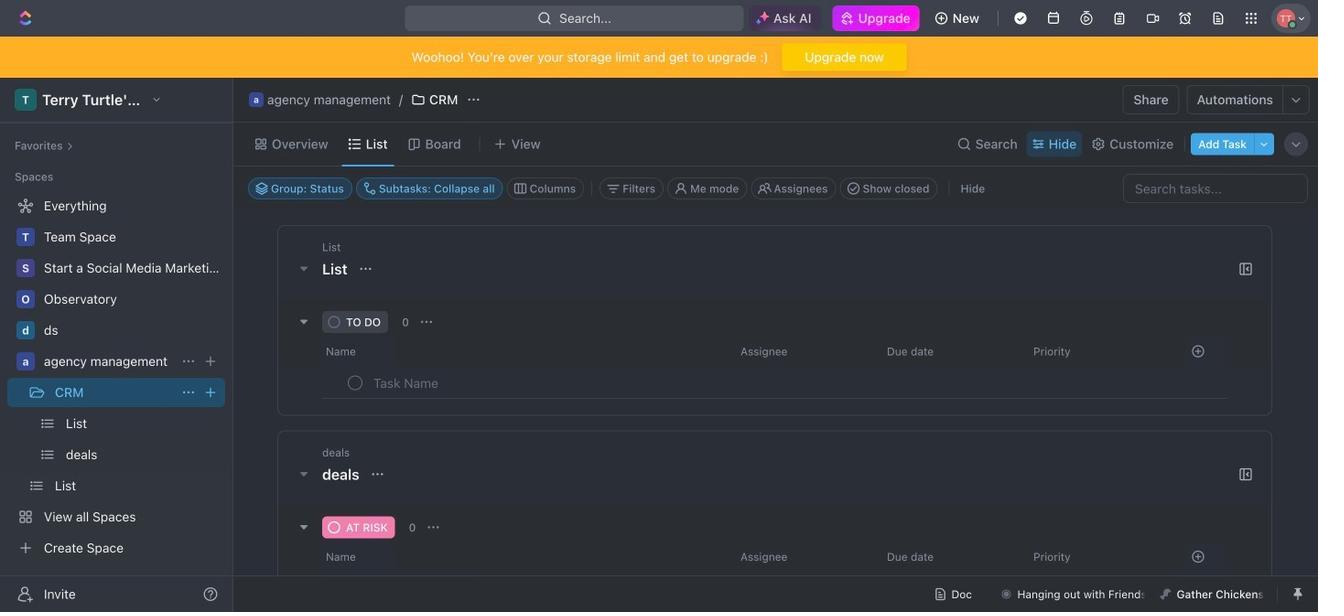 Task type: locate. For each thing, give the bounding box(es) containing it.
1 horizontal spatial agency management, , element
[[249, 93, 264, 107]]

agency management, , element
[[249, 93, 264, 107], [16, 353, 35, 371]]

0 vertical spatial agency management, , element
[[249, 93, 264, 107]]

1 vertical spatial agency management, , element
[[16, 353, 35, 371]]

ds, , element
[[16, 321, 35, 340]]

0 horizontal spatial agency management, , element
[[16, 353, 35, 371]]

tree
[[7, 191, 225, 563]]

agency management, , element inside tree
[[16, 353, 35, 371]]

start a social media marketing agency, , element
[[16, 259, 35, 278]]



Task type: describe. For each thing, give the bounding box(es) containing it.
drumstick bite image
[[1161, 589, 1172, 600]]

Task Name text field
[[374, 574, 909, 604]]

change status image
[[355, 379, 365, 388]]

team space, , element
[[16, 228, 35, 246]]

terry turtle's workspace, , element
[[15, 89, 37, 111]]

sidebar navigation
[[0, 78, 237, 613]]

tree inside sidebar navigation
[[7, 191, 225, 563]]

Search tasks... text field
[[1125, 175, 1308, 202]]

Task Name text field
[[374, 369, 909, 398]]

observatory, , element
[[16, 290, 35, 309]]



Task type: vqa. For each thing, say whether or not it's contained in the screenshot.
Invite by email (multiple lines and CSV accepted) Text Box
no



